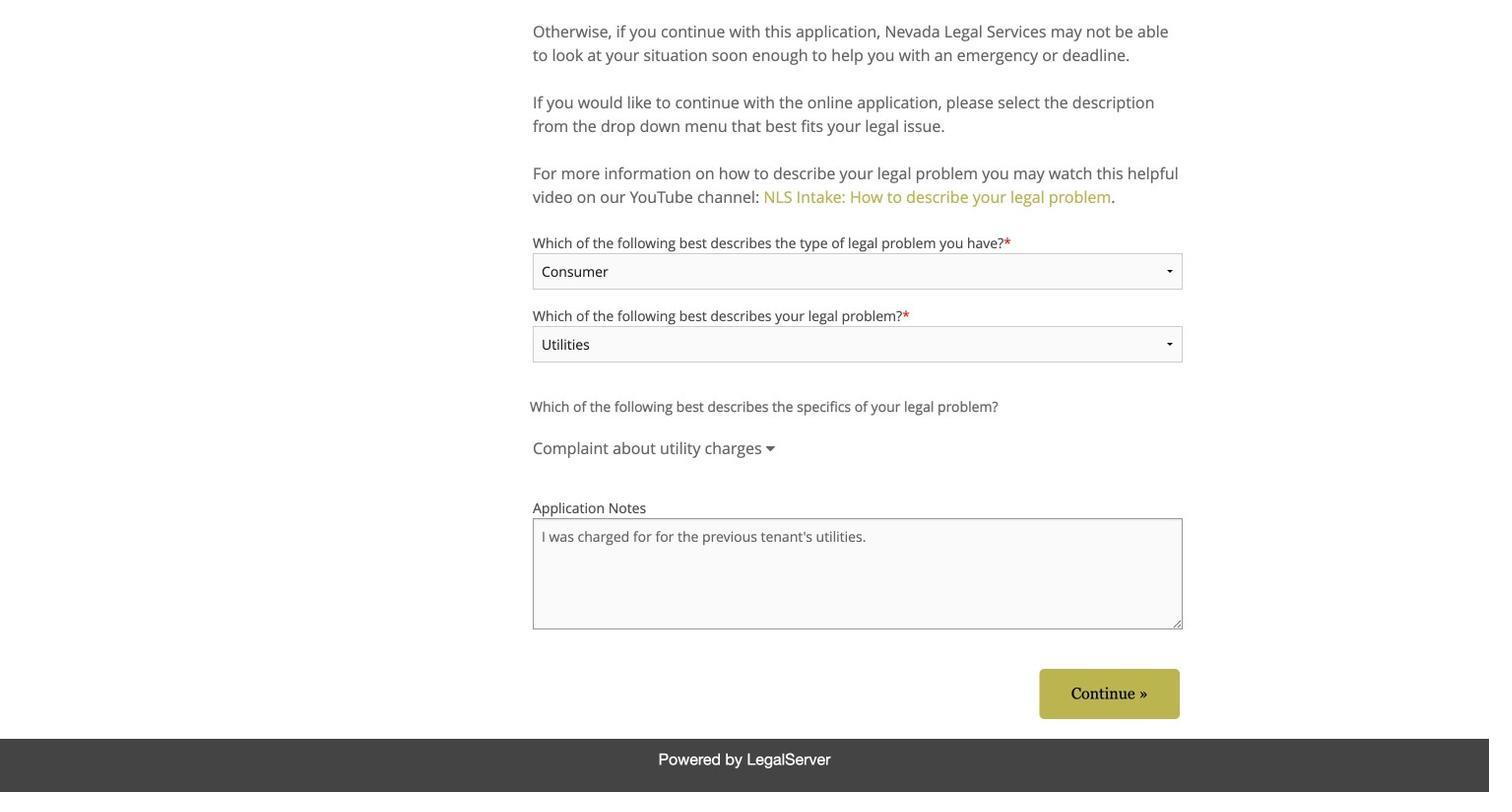 Task type: locate. For each thing, give the bounding box(es) containing it.
None text field
[[533, 518, 1183, 630]]

caret down image
[[766, 441, 775, 457]]

Continue » submit
[[1040, 669, 1180, 719]]



Task type: vqa. For each thing, say whether or not it's contained in the screenshot.
option
no



